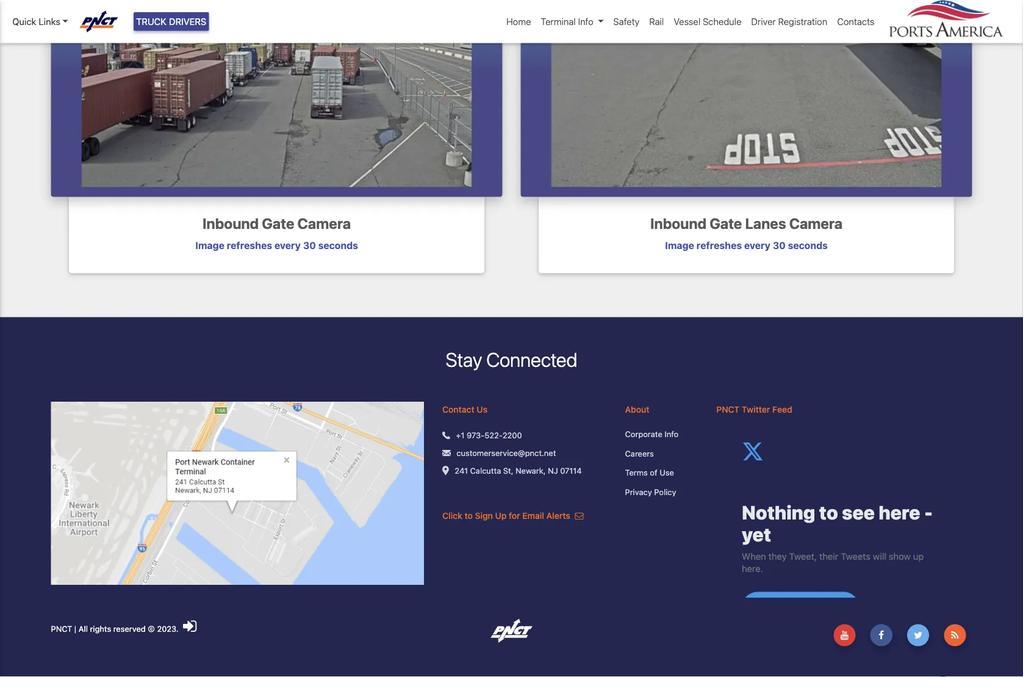 Task type: describe. For each thing, give the bounding box(es) containing it.
customerservice@pnct.net
[[457, 448, 556, 457]]

terminal
[[541, 16, 576, 27]]

truck
[[136, 16, 167, 27]]

click
[[443, 511, 463, 521]]

up
[[495, 511, 507, 521]]

every for camera
[[275, 240, 301, 251]]

image for inbound gate lanes camera
[[666, 240, 695, 251]]

policy
[[655, 487, 677, 497]]

about
[[626, 405, 650, 415]]

terms of use link
[[626, 467, 699, 479]]

us
[[477, 405, 488, 415]]

lanes
[[746, 215, 787, 232]]

terms
[[626, 468, 648, 477]]

stay
[[446, 348, 482, 371]]

use
[[660, 468, 675, 477]]

rights
[[90, 624, 111, 634]]

driver registration
[[752, 16, 828, 27]]

07114
[[561, 466, 582, 475]]

nj
[[548, 466, 558, 475]]

corporate
[[626, 430, 663, 439]]

gate for camera
[[262, 215, 295, 232]]

click to sign up for email alerts
[[443, 511, 573, 521]]

registration
[[779, 16, 828, 27]]

privacy policy link
[[626, 486, 699, 498]]

quick
[[12, 16, 36, 27]]

terminal info link
[[536, 10, 609, 33]]

truck drivers link
[[134, 12, 209, 31]]

refreshes for lanes
[[697, 240, 743, 251]]

customerservice@pnct.net link
[[457, 447, 556, 459]]

vessel schedule
[[674, 16, 742, 27]]

|
[[74, 624, 76, 634]]

30 for lanes
[[773, 240, 786, 251]]

links
[[39, 16, 60, 27]]

careers
[[626, 449, 654, 458]]

vessel
[[674, 16, 701, 27]]

973-
[[467, 431, 485, 440]]

drivers
[[169, 16, 207, 27]]

info for corporate info
[[665, 430, 679, 439]]

image for inbound gate camera
[[195, 240, 225, 251]]

1 camera from the left
[[298, 215, 351, 232]]

seconds for camera
[[318, 240, 358, 251]]

twitter
[[742, 405, 771, 415]]

info for terminal info
[[579, 16, 594, 27]]

vessel schedule link
[[669, 10, 747, 33]]

click to sign up for email alerts link
[[443, 511, 584, 521]]

every for lanes
[[745, 240, 771, 251]]

schedule
[[703, 16, 742, 27]]

image refreshes every 30 seconds for lanes
[[666, 240, 828, 251]]

pnct for pnct twitter feed
[[717, 405, 740, 415]]

+1 973-522-2200 link
[[456, 429, 522, 441]]

safety
[[614, 16, 640, 27]]

truck drivers
[[136, 16, 207, 27]]

newark,
[[516, 466, 546, 475]]

30 for camera
[[303, 240, 316, 251]]



Task type: locate. For each thing, give the bounding box(es) containing it.
st,
[[504, 466, 514, 475]]

seconds
[[318, 240, 358, 251], [789, 240, 828, 251]]

1 seconds from the left
[[318, 240, 358, 251]]

inbound for inbound gate camera
[[203, 215, 259, 232]]

0 horizontal spatial refreshes
[[227, 240, 272, 251]]

0 horizontal spatial inbound
[[203, 215, 259, 232]]

refreshes down inbound gate camera
[[227, 240, 272, 251]]

0 horizontal spatial image refreshes every 30 seconds
[[195, 240, 358, 251]]

1 vertical spatial info
[[665, 430, 679, 439]]

calcutta
[[471, 466, 501, 475]]

1 horizontal spatial seconds
[[789, 240, 828, 251]]

2 gate from the left
[[710, 215, 743, 232]]

2 image from the left
[[666, 240, 695, 251]]

2 every from the left
[[745, 240, 771, 251]]

0 horizontal spatial every
[[275, 240, 301, 251]]

image refreshes every 30 seconds for camera
[[195, 240, 358, 251]]

1 refreshes from the left
[[227, 240, 272, 251]]

home link
[[502, 10, 536, 33]]

241 calcutta st, newark, nj 07114
[[455, 466, 582, 475]]

30 down lanes
[[773, 240, 786, 251]]

home
[[507, 16, 531, 27]]

inbound
[[203, 215, 259, 232], [651, 215, 707, 232]]

30
[[303, 240, 316, 251], [773, 240, 786, 251]]

contact us
[[443, 405, 488, 415]]

info right terminal
[[579, 16, 594, 27]]

quick links link
[[12, 15, 68, 28]]

522-
[[485, 431, 503, 440]]

pnct | all rights reserved © 2023.
[[51, 624, 181, 634]]

2 inbound from the left
[[651, 215, 707, 232]]

envelope o image
[[575, 512, 584, 520]]

refreshes down inbound gate lanes camera
[[697, 240, 743, 251]]

1 every from the left
[[275, 240, 301, 251]]

0 horizontal spatial pnct
[[51, 624, 72, 634]]

0 horizontal spatial camera
[[298, 215, 351, 232]]

sign
[[475, 511, 493, 521]]

1 horizontal spatial camera
[[790, 215, 843, 232]]

seconds for lanes
[[789, 240, 828, 251]]

pnct for pnct | all rights reserved © 2023.
[[51, 624, 72, 634]]

+1 973-522-2200
[[456, 431, 522, 440]]

1 horizontal spatial info
[[665, 430, 679, 439]]

terminal info
[[541, 16, 594, 27]]

to
[[465, 511, 473, 521]]

+1
[[456, 431, 465, 440]]

refreshes for camera
[[227, 240, 272, 251]]

contacts
[[838, 16, 875, 27]]

privacy policy
[[626, 487, 677, 497]]

0 horizontal spatial seconds
[[318, 240, 358, 251]]

info
[[579, 16, 594, 27], [665, 430, 679, 439]]

image refreshes every 30 seconds down inbound gate lanes camera
[[666, 240, 828, 251]]

privacy
[[626, 487, 653, 497]]

1 horizontal spatial image refreshes every 30 seconds
[[666, 240, 828, 251]]

safety link
[[609, 10, 645, 33]]

image refreshes every 30 seconds down inbound gate camera
[[195, 240, 358, 251]]

pnct left |
[[51, 624, 72, 634]]

gate
[[262, 215, 295, 232], [710, 215, 743, 232]]

1 gate from the left
[[262, 215, 295, 232]]

connected
[[487, 348, 578, 371]]

0 horizontal spatial gate
[[262, 215, 295, 232]]

driver
[[752, 16, 776, 27]]

reserved
[[113, 624, 146, 634]]

pnct
[[717, 405, 740, 415], [51, 624, 72, 634]]

refreshes
[[227, 240, 272, 251], [697, 240, 743, 251]]

inbound gate camera
[[203, 215, 351, 232]]

30 down inbound gate camera
[[303, 240, 316, 251]]

all
[[79, 624, 88, 634]]

1 30 from the left
[[303, 240, 316, 251]]

241
[[455, 466, 468, 475]]

1 horizontal spatial every
[[745, 240, 771, 251]]

email
[[523, 511, 545, 521]]

inbound gate lanes camera
[[651, 215, 843, 232]]

©
[[148, 624, 155, 634]]

1 horizontal spatial inbound
[[651, 215, 707, 232]]

1 vertical spatial pnct
[[51, 624, 72, 634]]

1 inbound from the left
[[203, 215, 259, 232]]

0 horizontal spatial image
[[195, 240, 225, 251]]

corporate info
[[626, 430, 679, 439]]

2 seconds from the left
[[789, 240, 828, 251]]

gate for lanes
[[710, 215, 743, 232]]

1 horizontal spatial image
[[666, 240, 695, 251]]

2 30 from the left
[[773, 240, 786, 251]]

241 calcutta st, newark, nj 07114 link
[[455, 465, 582, 477]]

rail link
[[645, 10, 669, 33]]

terms of use
[[626, 468, 675, 477]]

1 horizontal spatial pnct
[[717, 405, 740, 415]]

0 horizontal spatial info
[[579, 16, 594, 27]]

2 image refreshes every 30 seconds from the left
[[666, 240, 828, 251]]

driver registration link
[[747, 10, 833, 33]]

1 image refreshes every 30 seconds from the left
[[195, 240, 358, 251]]

0 vertical spatial info
[[579, 16, 594, 27]]

every
[[275, 240, 301, 251], [745, 240, 771, 251]]

contacts link
[[833, 10, 880, 33]]

sign in image
[[183, 618, 197, 634]]

pnct left 'twitter'
[[717, 405, 740, 415]]

pnct twitter feed
[[717, 405, 793, 415]]

1 horizontal spatial refreshes
[[697, 240, 743, 251]]

inbound for inbound gate lanes camera
[[651, 215, 707, 232]]

stay connected
[[446, 348, 578, 371]]

every down lanes
[[745, 240, 771, 251]]

1 image from the left
[[195, 240, 225, 251]]

1 horizontal spatial 30
[[773, 240, 786, 251]]

2200
[[503, 431, 522, 440]]

of
[[650, 468, 658, 477]]

2 refreshes from the left
[[697, 240, 743, 251]]

0 horizontal spatial 30
[[303, 240, 316, 251]]

2 camera from the left
[[790, 215, 843, 232]]

corporate info link
[[626, 428, 699, 440]]

alerts
[[547, 511, 571, 521]]

careers link
[[626, 448, 699, 460]]

0 vertical spatial pnct
[[717, 405, 740, 415]]

rail
[[650, 16, 664, 27]]

1 horizontal spatial gate
[[710, 215, 743, 232]]

every down inbound gate camera
[[275, 240, 301, 251]]

contact
[[443, 405, 475, 415]]

info up the careers link
[[665, 430, 679, 439]]

feed
[[773, 405, 793, 415]]

image
[[195, 240, 225, 251], [666, 240, 695, 251]]

quick links
[[12, 16, 60, 27]]

2023.
[[157, 624, 179, 634]]

image refreshes every 30 seconds
[[195, 240, 358, 251], [666, 240, 828, 251]]

for
[[509, 511, 521, 521]]

camera
[[298, 215, 351, 232], [790, 215, 843, 232]]



Task type: vqa. For each thing, say whether or not it's contained in the screenshot.
the refreshes for Lanes
yes



